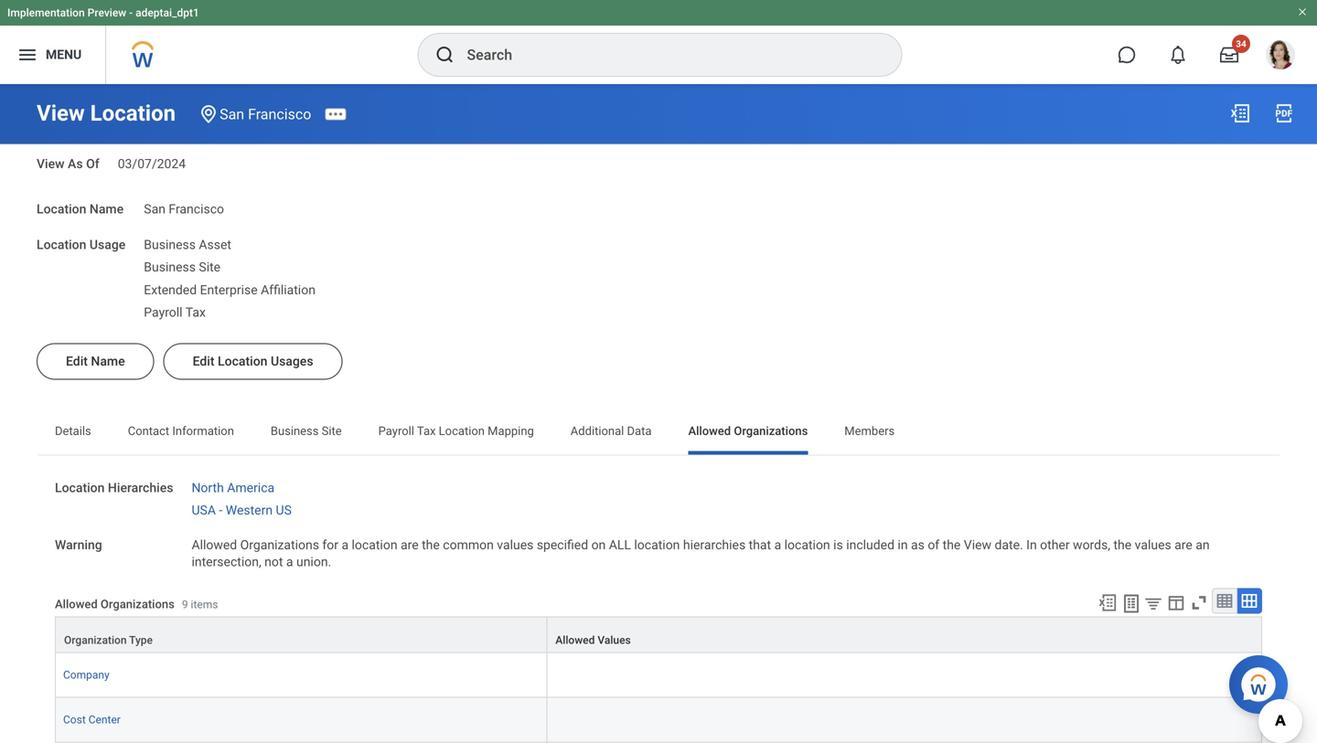 Task type: locate. For each thing, give the bounding box(es) containing it.
export to worksheets image
[[1120, 593, 1142, 615]]

0 horizontal spatial export to excel image
[[1098, 593, 1118, 613]]

2 vertical spatial business
[[271, 424, 319, 438]]

values left the an
[[1135, 538, 1171, 553]]

1 horizontal spatial francisco
[[248, 105, 311, 123]]

1 vertical spatial row
[[55, 743, 1262, 744]]

location right for
[[352, 538, 397, 553]]

values right common at the bottom left of the page
[[497, 538, 534, 553]]

name inside button
[[91, 354, 125, 369]]

cost center
[[63, 714, 121, 727]]

location left is
[[784, 538, 830, 553]]

search image
[[434, 44, 456, 66]]

view for view location
[[37, 100, 85, 126]]

1 vertical spatial tax
[[417, 424, 436, 438]]

fullscreen image
[[1189, 593, 1209, 613]]

1 edit from the left
[[66, 354, 88, 369]]

location left usages
[[218, 354, 267, 369]]

items selected list
[[144, 233, 345, 321], [192, 477, 321, 519]]

0 horizontal spatial are
[[401, 538, 419, 553]]

location
[[352, 538, 397, 553], [634, 538, 680, 553], [784, 538, 830, 553]]

name for edit name
[[91, 354, 125, 369]]

1 vertical spatial san francisco
[[144, 202, 224, 217]]

1 vertical spatial -
[[219, 503, 223, 518]]

business site element
[[144, 256, 221, 275]]

0 horizontal spatial values
[[497, 538, 534, 553]]

close environment banner image
[[1297, 6, 1308, 17]]

a right the that
[[774, 538, 781, 553]]

allowed for allowed organizations
[[688, 424, 731, 438]]

0 vertical spatial payroll
[[144, 305, 183, 320]]

0 vertical spatial san francisco
[[220, 105, 311, 123]]

edit up details
[[66, 354, 88, 369]]

edit name button
[[37, 343, 154, 380]]

edit location usages
[[193, 354, 313, 369]]

tab list containing details
[[37, 411, 1280, 455]]

tax inside items selected list
[[185, 305, 206, 320]]

export to excel image left view printable version (pdf) image
[[1229, 102, 1251, 124]]

edit for edit name
[[66, 354, 88, 369]]

us
[[276, 503, 292, 518]]

0 vertical spatial francisco
[[248, 105, 311, 123]]

1 row from the top
[[55, 617, 1262, 653]]

profile logan mcneil image
[[1266, 40, 1295, 73]]

export to excel image
[[1229, 102, 1251, 124], [1098, 593, 1118, 613]]

north america
[[192, 480, 275, 496]]

san
[[220, 105, 244, 123], [144, 202, 165, 217]]

are
[[401, 538, 419, 553], [1175, 538, 1193, 553]]

0 vertical spatial name
[[90, 202, 124, 217]]

a
[[342, 538, 349, 553], [774, 538, 781, 553], [286, 555, 293, 570]]

menu banner
[[0, 0, 1317, 84]]

menu
[[46, 47, 82, 62]]

location left mapping
[[439, 424, 485, 438]]

is
[[833, 538, 843, 553]]

edit down payroll tax
[[193, 354, 215, 369]]

2 values from the left
[[1135, 538, 1171, 553]]

export to excel image left export to worksheets image
[[1098, 593, 1118, 613]]

3 location from the left
[[784, 538, 830, 553]]

0 vertical spatial row
[[55, 617, 1262, 653]]

1 horizontal spatial business site
[[271, 424, 342, 438]]

business site down business asset
[[144, 260, 221, 275]]

location hierarchies
[[55, 480, 173, 496]]

expand table image
[[1240, 592, 1259, 610]]

allowed organizations
[[688, 424, 808, 438]]

date.
[[995, 538, 1023, 553]]

view as of
[[37, 157, 99, 172]]

0 vertical spatial organizations
[[734, 424, 808, 438]]

organizations inside tab list
[[734, 424, 808, 438]]

1 vertical spatial items selected list
[[192, 477, 321, 519]]

1 vertical spatial name
[[91, 354, 125, 369]]

export to excel image for allowed organizations
[[1098, 593, 1118, 613]]

business inside tab list
[[271, 424, 319, 438]]

for
[[322, 538, 338, 553]]

organization
[[64, 634, 127, 647]]

business up "extended"
[[144, 260, 196, 275]]

view location main content
[[0, 84, 1317, 744]]

items selected list containing north america
[[192, 477, 321, 519]]

2 horizontal spatial location
[[784, 538, 830, 553]]

contact information
[[128, 424, 234, 438]]

francisco inside location name element
[[169, 202, 224, 217]]

view inside allowed organizations for a location are the common values specified on all location hierarchies that a location is included in as of the view date. in other words, the values are an intersection, not a union.
[[964, 538, 992, 553]]

1 horizontal spatial are
[[1175, 538, 1193, 553]]

business asset
[[144, 237, 231, 252]]

row down company row
[[55, 743, 1262, 744]]

payroll for payroll tax location mapping
[[378, 424, 414, 438]]

1 horizontal spatial location
[[634, 538, 680, 553]]

allowed left the values
[[555, 634, 595, 647]]

business site
[[144, 260, 221, 275], [271, 424, 342, 438]]

a right for
[[342, 538, 349, 553]]

the right of
[[943, 538, 961, 553]]

the
[[422, 538, 440, 553], [943, 538, 961, 553], [1114, 538, 1132, 553]]

- inside menu banner
[[129, 6, 133, 19]]

click to view/edit grid preferences image
[[1166, 593, 1186, 613]]

intersection,
[[192, 555, 261, 570]]

site inside tab list
[[322, 424, 342, 438]]

additional data
[[571, 424, 652, 438]]

view left date.
[[964, 538, 992, 553]]

san francisco
[[220, 105, 311, 123], [144, 202, 224, 217]]

9
[[182, 599, 188, 612]]

location name element
[[144, 191, 224, 218]]

common
[[443, 538, 494, 553]]

1 vertical spatial business site
[[271, 424, 342, 438]]

allowed values
[[555, 634, 631, 647]]

business
[[144, 237, 196, 252], [144, 260, 196, 275], [271, 424, 319, 438]]

business for business asset element
[[144, 237, 196, 252]]

allowed inside allowed values popup button
[[555, 634, 595, 647]]

business down usages
[[271, 424, 319, 438]]

1 horizontal spatial edit
[[193, 354, 215, 369]]

1 horizontal spatial the
[[943, 538, 961, 553]]

0 horizontal spatial edit
[[66, 354, 88, 369]]

0 horizontal spatial organizations
[[101, 598, 175, 612]]

0 vertical spatial san
[[220, 105, 244, 123]]

1 vertical spatial san
[[144, 202, 165, 217]]

0 horizontal spatial location
[[352, 538, 397, 553]]

2 horizontal spatial the
[[1114, 538, 1132, 553]]

1 horizontal spatial payroll
[[378, 424, 414, 438]]

1 vertical spatial business
[[144, 260, 196, 275]]

adeptai_dpt1
[[135, 6, 199, 19]]

1 horizontal spatial values
[[1135, 538, 1171, 553]]

row
[[55, 617, 1262, 653], [55, 743, 1262, 744]]

in
[[1026, 538, 1037, 553]]

cell
[[547, 653, 1262, 698], [547, 698, 1262, 743], [55, 743, 547, 744], [547, 743, 1262, 744]]

payroll for payroll tax
[[144, 305, 183, 320]]

tax for payroll tax location mapping
[[417, 424, 436, 438]]

allowed inside tab list
[[688, 424, 731, 438]]

2 edit from the left
[[193, 354, 215, 369]]

preview
[[88, 6, 126, 19]]

2 are from the left
[[1175, 538, 1193, 553]]

select to filter grid data image
[[1143, 594, 1163, 613]]

items selected list for location hierarchies
[[192, 477, 321, 519]]

are left the an
[[1175, 538, 1193, 553]]

an
[[1196, 538, 1210, 553]]

san for san francisco link
[[220, 105, 244, 123]]

1 horizontal spatial -
[[219, 503, 223, 518]]

- right usa
[[219, 503, 223, 518]]

1 horizontal spatial san
[[220, 105, 244, 123]]

business site down usages
[[271, 424, 342, 438]]

0 vertical spatial export to excel image
[[1229, 102, 1251, 124]]

1 vertical spatial organizations
[[240, 538, 319, 553]]

america
[[227, 480, 275, 496]]

the left common at the bottom left of the page
[[422, 538, 440, 553]]

0 horizontal spatial -
[[129, 6, 133, 19]]

organizations inside allowed organizations for a location are the common values specified on all location hierarchies that a location is included in as of the view date. in other words, the values are an intersection, not a union.
[[240, 538, 319, 553]]

0 horizontal spatial tax
[[185, 305, 206, 320]]

name for location name
[[90, 202, 124, 217]]

1 values from the left
[[497, 538, 534, 553]]

2 vertical spatial organizations
[[101, 598, 175, 612]]

2 vertical spatial view
[[964, 538, 992, 553]]

location
[[90, 100, 176, 126], [37, 202, 86, 217], [37, 237, 86, 252], [218, 354, 267, 369], [439, 424, 485, 438], [55, 480, 105, 496]]

view
[[37, 100, 85, 126], [37, 157, 65, 172], [964, 538, 992, 553]]

allowed right data at the bottom of page
[[688, 424, 731, 438]]

warning
[[55, 538, 102, 553]]

implementation preview -   adeptai_dpt1
[[7, 6, 199, 19]]

view location
[[37, 100, 176, 126]]

all
[[609, 538, 631, 553]]

1 vertical spatial francisco
[[169, 202, 224, 217]]

allowed for allowed organizations 9 items
[[55, 598, 98, 612]]

- inside 'link'
[[219, 503, 223, 518]]

edit for edit location usages
[[193, 354, 215, 369]]

tax inside tab list
[[417, 424, 436, 438]]

1 vertical spatial view
[[37, 157, 65, 172]]

tab list
[[37, 411, 1280, 455]]

cost center row
[[55, 698, 1262, 743]]

items selected list containing business asset
[[144, 233, 345, 321]]

0 horizontal spatial a
[[286, 555, 293, 570]]

view left as
[[37, 157, 65, 172]]

view up the view as of
[[37, 100, 85, 126]]

mapping
[[488, 424, 534, 438]]

row up 'cost center' row
[[55, 617, 1262, 653]]

tax down "extended"
[[185, 305, 206, 320]]

north america link
[[192, 477, 275, 496]]

1 horizontal spatial export to excel image
[[1229, 102, 1251, 124]]

location down location name
[[37, 237, 86, 252]]

view for view as of
[[37, 157, 65, 172]]

information
[[172, 424, 234, 438]]

1 the from the left
[[422, 538, 440, 553]]

san francisco for san francisco link
[[220, 105, 311, 123]]

0 horizontal spatial san
[[144, 202, 165, 217]]

members
[[844, 424, 895, 438]]

0 horizontal spatial business site
[[144, 260, 221, 275]]

location image
[[198, 103, 220, 125]]

0 horizontal spatial payroll
[[144, 305, 183, 320]]

business up the business site element
[[144, 237, 196, 252]]

asset
[[199, 237, 231, 252]]

allowed
[[688, 424, 731, 438], [192, 538, 237, 553], [55, 598, 98, 612], [555, 634, 595, 647]]

0 vertical spatial business site
[[144, 260, 221, 275]]

payroll tax location mapping
[[378, 424, 534, 438]]

francisco right location icon in the top of the page
[[248, 105, 311, 123]]

1 vertical spatial export to excel image
[[1098, 593, 1118, 613]]

center
[[88, 714, 121, 727]]

0 vertical spatial items selected list
[[144, 233, 345, 321]]

north
[[192, 480, 224, 496]]

allowed inside allowed organizations for a location are the common values specified on all location hierarchies that a location is included in as of the view date. in other words, the values are an intersection, not a union.
[[192, 538, 237, 553]]

0 horizontal spatial the
[[422, 538, 440, 553]]

allowed up organization
[[55, 598, 98, 612]]

toolbar
[[1089, 588, 1262, 617]]

toolbar inside view location main content
[[1089, 588, 1262, 617]]

1 horizontal spatial tax
[[417, 424, 436, 438]]

edit location usages button
[[163, 343, 343, 380]]

specified
[[537, 538, 588, 553]]

location right all
[[634, 538, 680, 553]]

allowed values button
[[547, 618, 1261, 652]]

name
[[90, 202, 124, 217], [91, 354, 125, 369]]

items selected list for location usage
[[144, 233, 345, 321]]

edit
[[66, 354, 88, 369], [193, 354, 215, 369]]

name up usage
[[90, 202, 124, 217]]

0 vertical spatial site
[[199, 260, 221, 275]]

1 vertical spatial site
[[322, 424, 342, 438]]

location inside edit location usages button
[[218, 354, 267, 369]]

row containing organization type
[[55, 617, 1262, 653]]

1 horizontal spatial organizations
[[240, 538, 319, 553]]

0 horizontal spatial francisco
[[169, 202, 224, 217]]

values
[[497, 538, 534, 553], [1135, 538, 1171, 553]]

2 horizontal spatial organizations
[[734, 424, 808, 438]]

are left common at the bottom left of the page
[[401, 538, 419, 553]]

site
[[199, 260, 221, 275], [322, 424, 342, 438]]

tax left mapping
[[417, 424, 436, 438]]

0 vertical spatial business
[[144, 237, 196, 252]]

1 vertical spatial payroll
[[378, 424, 414, 438]]

-
[[129, 6, 133, 19], [219, 503, 223, 518]]

a right not
[[286, 555, 293, 570]]

hierarchies
[[683, 538, 746, 553]]

francisco up business asset element
[[169, 202, 224, 217]]

1 horizontal spatial site
[[322, 424, 342, 438]]

allowed for allowed organizations for a location are the common values specified on all location hierarchies that a location is included in as of the view date. in other words, the values are an intersection, not a union.
[[192, 538, 237, 553]]

0 vertical spatial view
[[37, 100, 85, 126]]

0 vertical spatial tax
[[185, 305, 206, 320]]

payroll
[[144, 305, 183, 320], [378, 424, 414, 438]]

the right words,
[[1114, 538, 1132, 553]]

affiliation
[[261, 282, 315, 298]]

- right preview
[[129, 6, 133, 19]]

allowed up intersection,
[[192, 538, 237, 553]]

name up details
[[91, 354, 125, 369]]

1 horizontal spatial a
[[342, 538, 349, 553]]

san inside location name element
[[144, 202, 165, 217]]

usage
[[90, 237, 126, 252]]

0 vertical spatial -
[[129, 6, 133, 19]]



Task type: vqa. For each thing, say whether or not it's contained in the screenshot.
'Competency Gap Analysis' main content
no



Task type: describe. For each thing, give the bounding box(es) containing it.
1 are from the left
[[401, 538, 419, 553]]

payroll tax
[[144, 305, 206, 320]]

on
[[591, 538, 606, 553]]

implementation
[[7, 6, 85, 19]]

extended
[[144, 282, 197, 298]]

items
[[191, 599, 218, 612]]

western
[[226, 503, 273, 518]]

business for the business site element
[[144, 260, 196, 275]]

3 the from the left
[[1114, 538, 1132, 553]]

of
[[86, 157, 99, 172]]

03/07/2024
[[118, 157, 186, 172]]

location up warning
[[55, 480, 105, 496]]

additional
[[571, 424, 624, 438]]

location name
[[37, 202, 124, 217]]

2 location from the left
[[634, 538, 680, 553]]

data
[[627, 424, 652, 438]]

company link
[[63, 665, 110, 682]]

not
[[264, 555, 283, 570]]

2 the from the left
[[943, 538, 961, 553]]

company row
[[55, 653, 1262, 698]]

view printable version (pdf) image
[[1273, 102, 1295, 124]]

included
[[846, 538, 894, 553]]

tab list inside view location main content
[[37, 411, 1280, 455]]

extended enterprise affiliation element
[[144, 279, 315, 298]]

as
[[68, 157, 83, 172]]

location up 'location usage'
[[37, 202, 86, 217]]

values
[[598, 634, 631, 647]]

cost center link
[[63, 710, 121, 727]]

1 location from the left
[[352, 538, 397, 553]]

location usage
[[37, 237, 126, 252]]

notifications large image
[[1169, 46, 1187, 64]]

type
[[129, 634, 153, 647]]

business site inside tab list
[[271, 424, 342, 438]]

allowed organizations for a location are the common values specified on all location hierarchies that a location is included in as of the view date. in other words, the values are an intersection, not a union.
[[192, 538, 1213, 570]]

details
[[55, 424, 91, 438]]

organizations for allowed organizations for a location are the common values specified on all location hierarchies that a location is included in as of the view date. in other words, the values are an intersection, not a union.
[[240, 538, 319, 553]]

union.
[[296, 555, 331, 570]]

location up view as of element
[[90, 100, 176, 126]]

hierarchies
[[108, 480, 173, 496]]

inbox large image
[[1220, 46, 1238, 64]]

table image
[[1216, 592, 1234, 610]]

organizations for allowed organizations
[[734, 424, 808, 438]]

francisco for location name element
[[169, 202, 224, 217]]

usa - western us
[[192, 503, 292, 518]]

justify image
[[16, 44, 38, 66]]

organizations for allowed organizations 9 items
[[101, 598, 175, 612]]

menu button
[[0, 26, 105, 84]]

Search Workday  search field
[[467, 35, 864, 75]]

san francisco for location name element
[[144, 202, 224, 217]]

export to excel image for view location
[[1229, 102, 1251, 124]]

extended enterprise affiliation
[[144, 282, 315, 298]]

as
[[911, 538, 925, 553]]

2 row from the top
[[55, 743, 1262, 744]]

usages
[[271, 354, 313, 369]]

san for location name element
[[144, 202, 165, 217]]

payroll tax element
[[144, 301, 206, 320]]

34 button
[[1209, 35, 1250, 75]]

cost
[[63, 714, 86, 727]]

business asset element
[[144, 233, 231, 252]]

that
[[749, 538, 771, 553]]

usa
[[192, 503, 216, 518]]

allowed organizations 9 items
[[55, 598, 218, 612]]

san francisco link
[[220, 105, 311, 123]]

location inside tab list
[[439, 424, 485, 438]]

view as of element
[[118, 146, 186, 173]]

organization type button
[[56, 618, 546, 652]]

edit name
[[66, 354, 125, 369]]

0 horizontal spatial site
[[199, 260, 221, 275]]

contact
[[128, 424, 169, 438]]

francisco for san francisco link
[[248, 105, 311, 123]]

2 horizontal spatial a
[[774, 538, 781, 553]]

warning element
[[192, 527, 1259, 571]]

tax for payroll tax
[[185, 305, 206, 320]]

usa - western us link
[[192, 499, 292, 518]]

enterprise
[[200, 282, 258, 298]]

allowed for allowed values
[[555, 634, 595, 647]]

in
[[898, 538, 908, 553]]

organization type
[[64, 634, 153, 647]]

of
[[928, 538, 939, 553]]

words,
[[1073, 538, 1110, 553]]

34
[[1236, 38, 1246, 49]]

other
[[1040, 538, 1070, 553]]

business site inside items selected list
[[144, 260, 221, 275]]

company
[[63, 669, 110, 682]]



